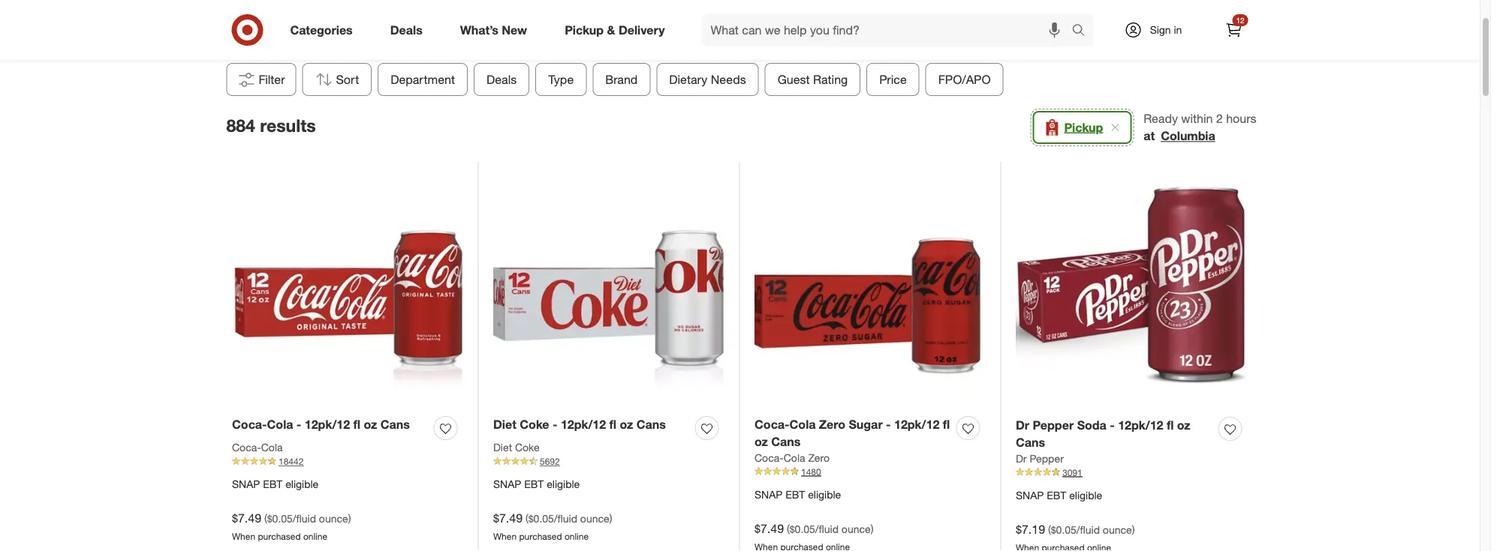 Task type: vqa. For each thing, say whether or not it's contained in the screenshot.
Zero
yes



Task type: describe. For each thing, give the bounding box(es) containing it.
$7.19
[[1016, 523, 1045, 537]]

18442
[[279, 456, 304, 468]]

what's
[[460, 23, 498, 37]]

What can we help you find? suggestions appear below search field
[[702, 14, 1076, 47]]

1480 link
[[755, 466, 986, 479]]

categories
[[290, 23, 353, 37]]

at
[[1144, 129, 1155, 143]]

dr pepper link
[[1016, 452, 1064, 467]]

diet coke link
[[493, 441, 540, 456]]

cola for coca-cola
[[261, 441, 283, 455]]

( down diet coke link
[[526, 513, 528, 526]]

results
[[260, 115, 316, 136]]

snap ebt eligible for diet coke - 12pk/12 fl oz cans
[[493, 478, 580, 491]]

eligible for diet coke - 12pk/12 fl oz cans
[[547, 478, 580, 491]]

brand
[[605, 72, 638, 87]]

online for coke
[[565, 531, 589, 543]]

pepper for dr pepper soda - 12pk/12 fl oz cans
[[1033, 418, 1074, 433]]

diet coke
[[493, 441, 540, 455]]

deals button
[[474, 63, 530, 96]]

pickup for pickup & delivery
[[565, 23, 604, 37]]

filter button
[[226, 63, 296, 96]]

needs
[[711, 72, 746, 87]]

guest rating button
[[765, 63, 861, 96]]

filter
[[259, 72, 285, 87]]

brand button
[[593, 63, 651, 96]]

ounce inside $7.49 ( $0.05 /fluid ounce )
[[842, 523, 871, 536]]

ebt for coca-cola - 12pk/12 fl oz cans
[[263, 478, 282, 491]]

pepper for dr pepper
[[1030, 452, 1064, 466]]

cans inside coca-cola zero sugar - 12pk/12 fl oz cans
[[771, 435, 801, 450]]

coca-cola zero sugar - 12pk/12 fl oz cans
[[755, 418, 950, 450]]

3091 link
[[1016, 467, 1248, 480]]

&
[[607, 23, 615, 37]]

cola for coca-cola zero
[[784, 452, 805, 465]]

within
[[1181, 111, 1213, 126]]

coca-cola zero link
[[755, 451, 830, 466]]

12pk/12 up 18442 link
[[305, 418, 350, 432]]

cola for coca-cola - 12pk/12 fl oz cans
[[267, 418, 293, 432]]

oz inside dr pepper soda - 12pk/12 fl oz cans
[[1177, 418, 1191, 433]]

/fluid down 5692
[[554, 513, 577, 526]]

dr pepper soda - 12pk/12 fl oz cans link
[[1016, 417, 1213, 452]]

delivery
[[619, 23, 665, 37]]

columbia button
[[1161, 128, 1215, 145]]

snap ebt eligible for dr pepper soda - 12pk/12 fl oz cans
[[1016, 489, 1102, 502]]

$7.49 ( $0.05 /fluid ounce ) when purchased online for cola
[[232, 512, 351, 543]]

department
[[391, 72, 455, 87]]

diet for diet coke
[[493, 441, 512, 455]]

coca- for coca-cola
[[232, 441, 261, 455]]

online for cola
[[303, 531, 327, 543]]

grocery deals target / top deals / grocery deals (884)
[[634, 1, 846, 50]]

sort
[[336, 72, 359, 87]]

$0.05 down 18442
[[267, 513, 293, 526]]

coke for diet coke
[[515, 441, 540, 455]]

snap for dr pepper soda - 12pk/12 fl oz cans
[[1016, 489, 1044, 502]]

dietary needs
[[669, 72, 746, 87]]

fl inside coca-cola zero sugar - 12pk/12 fl oz cans
[[943, 418, 950, 432]]

1480
[[801, 467, 821, 478]]

- inside dr pepper soda - 12pk/12 fl oz cans
[[1110, 418, 1115, 433]]

when for diet
[[493, 531, 517, 543]]

guest
[[778, 72, 810, 87]]

deals left (884) on the top right of page
[[786, 35, 816, 50]]

target link
[[634, 35, 666, 50]]

ebt for diet coke - 12pk/12 fl oz cans
[[524, 478, 544, 491]]

( inside $7.19 ( $0.05 /fluid ounce )
[[1048, 524, 1051, 537]]

coca-cola zero sugar - 12pk/12 fl oz cans link
[[755, 417, 951, 451]]

ready within 2 hours at columbia
[[1144, 111, 1257, 143]]

(884)
[[820, 35, 846, 50]]

what's new link
[[447, 14, 546, 47]]

categories link
[[277, 14, 371, 47]]

fpo/apo button
[[926, 63, 1004, 96]]

dietary needs button
[[657, 63, 759, 96]]

diet coke - 12pk/12 fl oz cans link
[[493, 417, 666, 434]]

diet coke - 12pk/12 fl oz cans
[[493, 418, 666, 432]]

12
[[1236, 15, 1245, 25]]

hours
[[1226, 111, 1257, 126]]

( down coca-cola link
[[264, 513, 267, 526]]

3091
[[1062, 467, 1082, 479]]

rating
[[813, 72, 848, 87]]

in
[[1174, 23, 1182, 36]]

deals inside deals link
[[390, 23, 423, 37]]

deals inside deals button
[[487, 72, 517, 87]]

cola for coca-cola zero sugar - 12pk/12 fl oz cans
[[790, 418, 816, 432]]

snap for coca-cola zero sugar - 12pk/12 fl oz cans
[[755, 489, 783, 502]]

) inside $7.19 ( $0.05 /fluid ounce )
[[1132, 524, 1135, 537]]

when for coca-
[[232, 531, 255, 543]]

$7.49 ( $0.05 /fluid ounce ) when purchased online for coke
[[493, 512, 612, 543]]

sign in
[[1150, 23, 1182, 36]]

cans up 5692 link
[[637, 418, 666, 432]]

eligible for coca-cola - 12pk/12 fl oz cans
[[285, 478, 319, 491]]

snap ebt eligible for coca-cola - 12pk/12 fl oz cans
[[232, 478, 319, 491]]

dietary
[[669, 72, 708, 87]]

sugar
[[849, 418, 883, 432]]

2
[[1216, 111, 1223, 126]]

12pk/12 inside dr pepper soda - 12pk/12 fl oz cans
[[1118, 418, 1163, 433]]

deals link
[[377, 14, 441, 47]]

$0.05 inside $7.49 ( $0.05 /fluid ounce )
[[790, 523, 815, 536]]

purchased for coke
[[519, 531, 562, 543]]

department button
[[378, 63, 468, 96]]

5692
[[540, 456, 560, 468]]

ounce down 18442 link
[[319, 513, 348, 526]]

$7.49 for coca-
[[232, 512, 261, 526]]

( inside $7.49 ( $0.05 /fluid ounce )
[[787, 523, 790, 536]]

snap for coca-cola - 12pk/12 fl oz cans
[[232, 478, 260, 491]]

sign in link
[[1112, 14, 1205, 47]]

zero for coca-cola zero sugar - 12pk/12 fl oz cans
[[819, 418, 845, 432]]

) inside $7.49 ( $0.05 /fluid ounce )
[[871, 523, 874, 536]]



Task type: locate. For each thing, give the bounding box(es) containing it.
$0.05 down 1480 at the bottom right
[[790, 523, 815, 536]]

1 vertical spatial zero
[[808, 452, 830, 465]]

0 vertical spatial zero
[[819, 418, 845, 432]]

coke up diet coke
[[520, 418, 549, 432]]

cans up 'dr pepper'
[[1016, 436, 1045, 450]]

$7.49 ( $0.05 /fluid ounce ) when purchased online down 5692
[[493, 512, 612, 543]]

pepper inside dr pepper soda - 12pk/12 fl oz cans
[[1033, 418, 1074, 433]]

1 vertical spatial dr
[[1016, 452, 1027, 466]]

ebt down 5692
[[524, 478, 544, 491]]

pepper up 'dr pepper'
[[1033, 418, 1074, 433]]

cola inside coca-cola - 12pk/12 fl oz cans link
[[267, 418, 293, 432]]

1 horizontal spatial pickup
[[1064, 120, 1103, 135]]

zero left the sugar at the bottom of the page
[[819, 418, 845, 432]]

price
[[879, 72, 907, 87]]

$0.05
[[267, 513, 293, 526], [528, 513, 554, 526], [790, 523, 815, 536], [1051, 524, 1077, 537]]

oz up 18442 link
[[364, 418, 377, 432]]

1 diet from the top
[[493, 418, 516, 432]]

0 horizontal spatial /
[[669, 35, 673, 50]]

coca-cola link
[[232, 441, 283, 456]]

0 vertical spatial coke
[[520, 418, 549, 432]]

deals up guest
[[756, 1, 814, 27]]

$7.49 for diet
[[493, 512, 523, 526]]

grocery up the needs
[[739, 35, 783, 50]]

pickup & delivery link
[[552, 14, 684, 47]]

cans
[[380, 418, 410, 432], [637, 418, 666, 432], [771, 435, 801, 450], [1016, 436, 1045, 450]]

oz inside coca-cola zero sugar - 12pk/12 fl oz cans
[[755, 435, 768, 450]]

snap ebt eligible for coca-cola zero sugar - 12pk/12 fl oz cans
[[755, 489, 841, 502]]

dr up $7.19
[[1016, 452, 1027, 466]]

deals right top
[[699, 35, 729, 50]]

0 vertical spatial grocery
[[666, 1, 749, 27]]

pickup & delivery
[[565, 23, 665, 37]]

cola up 1480 at the bottom right
[[784, 452, 805, 465]]

coke for diet coke - 12pk/12 fl oz cans
[[520, 418, 549, 432]]

coca- for coca-cola zero sugar - 12pk/12 fl oz cans
[[755, 418, 790, 432]]

coca-cola
[[232, 441, 283, 455]]

ebt
[[263, 478, 282, 491], [524, 478, 544, 491], [786, 489, 805, 502], [1047, 489, 1066, 502]]

sort button
[[302, 63, 372, 96]]

1 horizontal spatial online
[[565, 531, 589, 543]]

snap ebt eligible down 1480 at the bottom right
[[755, 489, 841, 502]]

pepper up 3091
[[1030, 452, 1064, 466]]

deals
[[756, 1, 814, 27], [390, 23, 423, 37], [699, 35, 729, 50], [786, 35, 816, 50], [487, 72, 517, 87]]

coca- inside coca-cola zero sugar - 12pk/12 fl oz cans
[[755, 418, 790, 432]]

0 horizontal spatial purchased
[[258, 531, 301, 543]]

snap ebt eligible down 18442
[[232, 478, 319, 491]]

grocery up the top deals link
[[666, 1, 749, 27]]

/fluid inside $7.19 ( $0.05 /fluid ounce )
[[1077, 524, 1100, 537]]

eligible down 5692
[[547, 478, 580, 491]]

fl inside dr pepper soda - 12pk/12 fl oz cans
[[1167, 418, 1174, 433]]

pickup for pickup
[[1064, 120, 1103, 135]]

1 online from the left
[[303, 531, 327, 543]]

( right $7.19
[[1048, 524, 1051, 537]]

0 horizontal spatial $7.49
[[232, 512, 261, 526]]

0 vertical spatial dr
[[1016, 418, 1029, 433]]

snap for diet coke - 12pk/12 fl oz cans
[[493, 478, 521, 491]]

$7.49 down coca-cola link
[[232, 512, 261, 526]]

12 link
[[1217, 14, 1251, 47]]

diet
[[493, 418, 516, 432], [493, 441, 512, 455]]

what's new
[[460, 23, 527, 37]]

0 vertical spatial pepper
[[1033, 418, 1074, 433]]

search button
[[1065, 14, 1101, 50]]

top
[[676, 35, 696, 50]]

1 vertical spatial pepper
[[1030, 452, 1064, 466]]

dr pepper
[[1016, 452, 1064, 466]]

snap ebt eligible down 3091
[[1016, 489, 1102, 502]]

type button
[[536, 63, 587, 96]]

top deals link
[[676, 35, 729, 50]]

zero for coca-cola zero
[[808, 452, 830, 465]]

0 vertical spatial pickup
[[565, 23, 604, 37]]

12pk/12 up 3091 link on the bottom of page
[[1118, 418, 1163, 433]]

1 vertical spatial grocery
[[739, 35, 783, 50]]

dr pepper soda - 12pk/12 fl oz cans
[[1016, 418, 1191, 450]]

fl
[[353, 418, 360, 432], [609, 418, 616, 432], [943, 418, 950, 432], [1167, 418, 1174, 433]]

884 results
[[226, 115, 316, 136]]

eligible down 1480 at the bottom right
[[808, 489, 841, 502]]

when
[[232, 531, 255, 543], [493, 531, 517, 543]]

2 purchased from the left
[[519, 531, 562, 543]]

eligible down 3091
[[1069, 489, 1102, 502]]

dr inside dr pepper soda - 12pk/12 fl oz cans
[[1016, 418, 1029, 433]]

cans inside dr pepper soda - 12pk/12 fl oz cans
[[1016, 436, 1045, 450]]

$7.49 ( $0.05 /fluid ounce )
[[755, 522, 874, 537]]

$7.49 ( $0.05 /fluid ounce ) when purchased online down 18442
[[232, 512, 351, 543]]

884
[[226, 115, 255, 136]]

0 horizontal spatial when
[[232, 531, 255, 543]]

ounce down 3091 link on the bottom of page
[[1103, 524, 1132, 537]]

cola up coca-cola zero
[[790, 418, 816, 432]]

dr pepper soda - 12pk/12 fl oz cans image
[[1016, 177, 1248, 409], [1016, 177, 1248, 409]]

1 vertical spatial diet
[[493, 441, 512, 455]]

ounce
[[319, 513, 348, 526], [580, 513, 609, 526], [842, 523, 871, 536], [1103, 524, 1132, 537]]

12pk/12 inside coca-cola zero sugar - 12pk/12 fl oz cans
[[894, 418, 940, 432]]

1 horizontal spatial $7.49
[[493, 512, 523, 526]]

1 vertical spatial coke
[[515, 441, 540, 455]]

$0.05 down 5692
[[528, 513, 554, 526]]

1 dr from the top
[[1016, 418, 1029, 433]]

1 horizontal spatial $7.49 ( $0.05 /fluid ounce ) when purchased online
[[493, 512, 612, 543]]

fpo/apo
[[938, 72, 991, 87]]

deals up department
[[390, 23, 423, 37]]

target
[[634, 35, 666, 50]]

ebt for coca-cola zero sugar - 12pk/12 fl oz cans
[[786, 489, 805, 502]]

guest rating
[[778, 72, 848, 87]]

diet for diet coke - 12pk/12 fl oz cans
[[493, 418, 516, 432]]

diet coke - 12pk/12 fl oz cans image
[[493, 177, 725, 408], [493, 177, 725, 408]]

snap ebt eligible down 5692
[[493, 478, 580, 491]]

sign
[[1150, 23, 1171, 36]]

oz up coca-cola zero
[[755, 435, 768, 450]]

coca-cola - 12pk/12 fl oz cans link
[[232, 417, 410, 434]]

coca-cola zero sugar - 12pk/12 fl oz cans image
[[755, 177, 986, 408], [755, 177, 986, 408]]

- up 5692
[[553, 418, 557, 432]]

ounce down 5692 link
[[580, 513, 609, 526]]

eligible for coca-cola zero sugar - 12pk/12 fl oz cans
[[808, 489, 841, 502]]

zero up 1480 at the bottom right
[[808, 452, 830, 465]]

pickup left &
[[565, 23, 604, 37]]

type
[[548, 72, 574, 87]]

snap down coca-cola link
[[232, 478, 260, 491]]

ebt down 18442
[[263, 478, 282, 491]]

) down 5692 link
[[609, 513, 612, 526]]

- right "soda"
[[1110, 418, 1115, 433]]

1 horizontal spatial purchased
[[519, 531, 562, 543]]

deals down what's new link
[[487, 72, 517, 87]]

0 horizontal spatial online
[[303, 531, 327, 543]]

$7.49
[[232, 512, 261, 526], [493, 512, 523, 526], [755, 522, 784, 537]]

/fluid inside $7.49 ( $0.05 /fluid ounce )
[[815, 523, 839, 536]]

cola inside coca-cola zero link
[[784, 452, 805, 465]]

ebt down 3091
[[1047, 489, 1066, 502]]

-
[[296, 418, 301, 432], [553, 418, 557, 432], [886, 418, 891, 432], [1110, 418, 1115, 433]]

0 horizontal spatial pickup
[[565, 23, 604, 37]]

oz up 5692 link
[[620, 418, 633, 432]]

- right the sugar at the bottom of the page
[[886, 418, 891, 432]]

2 when from the left
[[493, 531, 517, 543]]

/fluid right $7.19
[[1077, 524, 1100, 537]]

coca-cola zero
[[755, 452, 830, 465]]

purchased
[[258, 531, 301, 543], [519, 531, 562, 543]]

/ left top
[[669, 35, 673, 50]]

/ right the top deals link
[[732, 35, 736, 50]]

$0.05 right $7.19
[[1051, 524, 1077, 537]]

eligible
[[285, 478, 319, 491], [547, 478, 580, 491], [808, 489, 841, 502], [1069, 489, 1102, 502]]

pickup
[[565, 23, 604, 37], [1064, 120, 1103, 135]]

- inside coca-cola zero sugar - 12pk/12 fl oz cans
[[886, 418, 891, 432]]

price button
[[867, 63, 920, 96]]

ebt for dr pepper soda - 12pk/12 fl oz cans
[[1047, 489, 1066, 502]]

- up 18442
[[296, 418, 301, 432]]

1 / from the left
[[669, 35, 673, 50]]

12pk/12 right the sugar at the bottom of the page
[[894, 418, 940, 432]]

0 vertical spatial diet
[[493, 418, 516, 432]]

/fluid down 18442
[[293, 513, 316, 526]]

18442 link
[[232, 456, 463, 469]]

1 horizontal spatial when
[[493, 531, 517, 543]]

$7.19 ( $0.05 /fluid ounce )
[[1016, 523, 1135, 537]]

eligible down 18442
[[285, 478, 319, 491]]

dr
[[1016, 418, 1029, 433], [1016, 452, 1027, 466]]

coca-cola - 12pk/12 fl oz cans image
[[232, 177, 463, 408], [232, 177, 463, 408]]

pickup inside "button"
[[1064, 120, 1103, 135]]

purchased for cola
[[258, 531, 301, 543]]

pickup left at
[[1064, 120, 1103, 135]]

search
[[1065, 24, 1101, 39]]

snap up $7.19
[[1016, 489, 1044, 502]]

snap ebt eligible
[[232, 478, 319, 491], [493, 478, 580, 491], [755, 489, 841, 502], [1016, 489, 1102, 502]]

( down coca-cola zero link
[[787, 523, 790, 536]]

2 online from the left
[[565, 531, 589, 543]]

ready
[[1144, 111, 1178, 126]]

2 dr from the top
[[1016, 452, 1027, 466]]

cola inside coca-cola link
[[261, 441, 283, 455]]

1 horizontal spatial /
[[732, 35, 736, 50]]

$7.49 down coca-cola zero link
[[755, 522, 784, 537]]

$7.49 ( $0.05 /fluid ounce ) when purchased online
[[232, 512, 351, 543], [493, 512, 612, 543]]

) down 3091 link on the bottom of page
[[1132, 524, 1135, 537]]

/fluid down 1480 at the bottom right
[[815, 523, 839, 536]]

coca- for coca-cola - 12pk/12 fl oz cans
[[232, 418, 267, 432]]

0 horizontal spatial $7.49 ( $0.05 /fluid ounce ) when purchased online
[[232, 512, 351, 543]]

online
[[303, 531, 327, 543], [565, 531, 589, 543]]

/fluid
[[293, 513, 316, 526], [554, 513, 577, 526], [815, 523, 839, 536], [1077, 524, 1100, 537]]

coca-
[[232, 418, 267, 432], [755, 418, 790, 432], [232, 441, 261, 455], [755, 452, 784, 465]]

eligible for dr pepper soda - 12pk/12 fl oz cans
[[1069, 489, 1102, 502]]

cans up coca-cola zero
[[771, 435, 801, 450]]

cola up 18442
[[261, 441, 283, 455]]

2 / from the left
[[732, 35, 736, 50]]

1 vertical spatial pickup
[[1064, 120, 1103, 135]]

cola inside coca-cola zero sugar - 12pk/12 fl oz cans
[[790, 418, 816, 432]]

12pk/12 up 5692 link
[[561, 418, 606, 432]]

1 purchased from the left
[[258, 531, 301, 543]]

snap down diet coke link
[[493, 478, 521, 491]]

pickup inside "link"
[[565, 23, 604, 37]]

dr up 'dr pepper'
[[1016, 418, 1029, 433]]

dr for dr pepper
[[1016, 452, 1027, 466]]

12pk/12
[[305, 418, 350, 432], [561, 418, 606, 432], [894, 418, 940, 432], [1118, 418, 1163, 433]]

columbia
[[1161, 129, 1215, 143]]

cola
[[267, 418, 293, 432], [790, 418, 816, 432], [261, 441, 283, 455], [784, 452, 805, 465]]

2 horizontal spatial $7.49
[[755, 522, 784, 537]]

2 $7.49 ( $0.05 /fluid ounce ) when purchased online from the left
[[493, 512, 612, 543]]

soda
[[1077, 418, 1107, 433]]

coca-cola - 12pk/12 fl oz cans
[[232, 418, 410, 432]]

ounce inside $7.19 ( $0.05 /fluid ounce )
[[1103, 524, 1132, 537]]

1 $7.49 ( $0.05 /fluid ounce ) when purchased online from the left
[[232, 512, 351, 543]]

grocery
[[666, 1, 749, 27], [739, 35, 783, 50]]

(
[[264, 513, 267, 526], [526, 513, 528, 526], [787, 523, 790, 536], [1048, 524, 1051, 537]]

)
[[348, 513, 351, 526], [609, 513, 612, 526], [871, 523, 874, 536], [1132, 524, 1135, 537]]

cans up 18442 link
[[380, 418, 410, 432]]

ebt down 1480 at the bottom right
[[786, 489, 805, 502]]

pickup button
[[1033, 111, 1132, 144]]

$7.49 down diet coke link
[[493, 512, 523, 526]]

cola up coca-cola
[[267, 418, 293, 432]]

5692 link
[[493, 456, 725, 469]]

$0.05 inside $7.19 ( $0.05 /fluid ounce )
[[1051, 524, 1077, 537]]

dr for dr pepper soda - 12pk/12 fl oz cans
[[1016, 418, 1029, 433]]

coke down diet coke - 12pk/12 fl oz cans link
[[515, 441, 540, 455]]

zero inside coca-cola zero sugar - 12pk/12 fl oz cans
[[819, 418, 845, 432]]

coca- for coca-cola zero
[[755, 452, 784, 465]]

snap down coca-cola zero link
[[755, 489, 783, 502]]

oz up 3091 link on the bottom of page
[[1177, 418, 1191, 433]]

1 when from the left
[[232, 531, 255, 543]]

) down 18442 link
[[348, 513, 351, 526]]

) down 1480 link
[[871, 523, 874, 536]]

new
[[502, 23, 527, 37]]

pepper
[[1033, 418, 1074, 433], [1030, 452, 1064, 466]]

2 diet from the top
[[493, 441, 512, 455]]

ounce down 1480 link
[[842, 523, 871, 536]]



